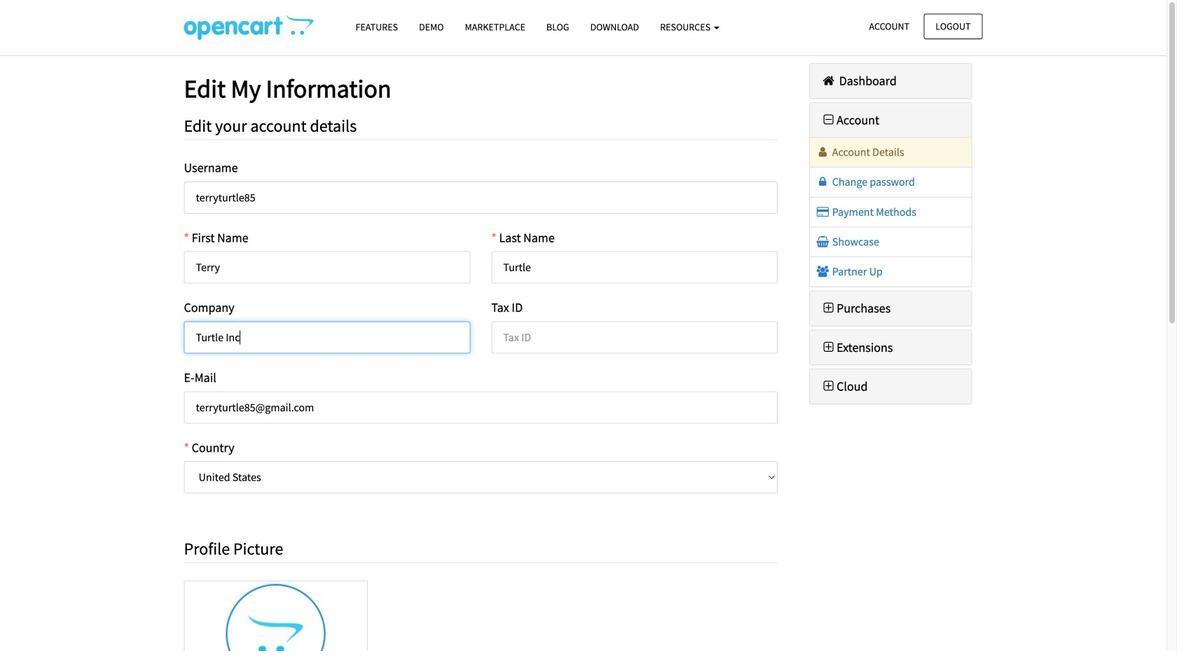 Task type: vqa. For each thing, say whether or not it's contained in the screenshot.
"conversion" inside the PayPal Pay Later Let customers pay over time while you get paid up front — at no additional cost. PayPal's pay later options are boosting merchant conversion rates and increasing cart sizes by 39%.²
no



Task type: locate. For each thing, give the bounding box(es) containing it.
user image
[[816, 147, 830, 158]]

plus square o image down users image
[[821, 302, 837, 314]]

Tax ID text field
[[492, 321, 778, 354]]

Company Name text field
[[184, 321, 470, 354]]

1 plus square o image from the top
[[821, 302, 837, 314]]

plus square o image
[[821, 302, 837, 314], [821, 341, 837, 354]]

plus square o image
[[821, 380, 837, 393]]

home image
[[821, 74, 837, 87]]

1 vertical spatial plus square o image
[[821, 341, 837, 354]]

0 vertical spatial plus square o image
[[821, 302, 837, 314]]

credit card image
[[816, 206, 830, 217]]

plus square o image up plus square o icon
[[821, 341, 837, 354]]

Username text field
[[184, 181, 778, 214]]



Task type: describe. For each thing, give the bounding box(es) containing it.
E-Mail text field
[[184, 391, 778, 424]]

Last Name text field
[[492, 251, 778, 284]]

minus square o image
[[821, 113, 837, 126]]

lock image
[[816, 176, 830, 188]]

First Name text field
[[184, 251, 470, 284]]

account edit image
[[184, 15, 314, 40]]

2 plus square o image from the top
[[821, 341, 837, 354]]

shopping basket image
[[816, 236, 830, 247]]

users image
[[816, 266, 830, 277]]



